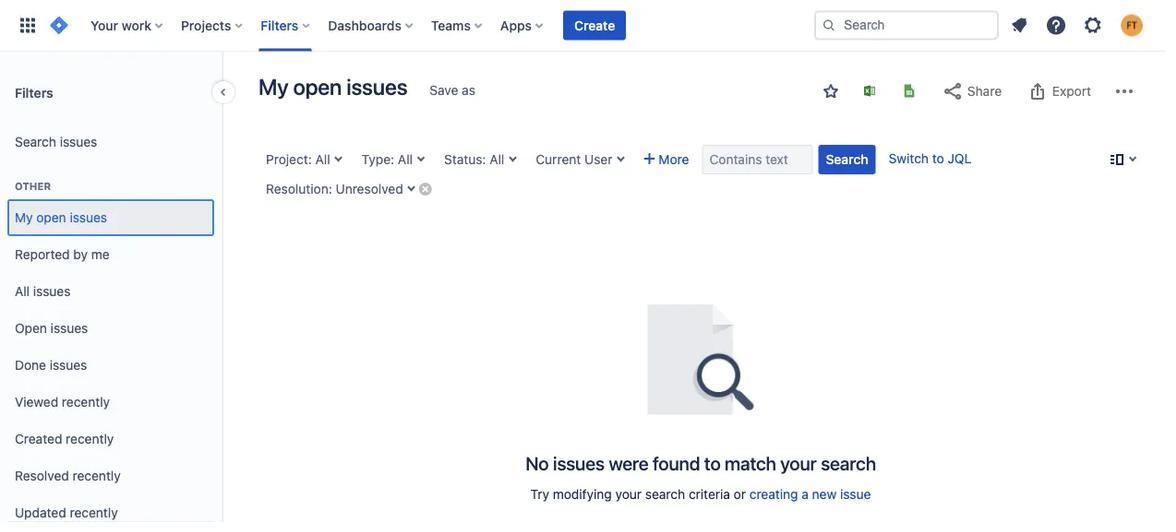 Task type: describe. For each thing, give the bounding box(es) containing it.
recently for viewed recently
[[62, 395, 110, 410]]

filters inside dropdown button
[[261, 18, 299, 33]]

primary element
[[11, 0, 814, 51]]

search issues
[[15, 134, 97, 150]]

all for status: all
[[490, 152, 504, 167]]

other
[[15, 181, 51, 193]]

0 vertical spatial your
[[781, 452, 817, 474]]

found
[[653, 452, 700, 474]]

project: all
[[266, 152, 330, 167]]

type: all
[[362, 152, 413, 167]]

status:
[[444, 152, 486, 167]]

project:
[[266, 152, 312, 167]]

0 horizontal spatial search
[[645, 487, 685, 502]]

create button
[[563, 11, 626, 40]]

your
[[90, 18, 118, 33]]

1 horizontal spatial open
[[293, 74, 342, 100]]

reported by me
[[15, 247, 110, 262]]

resolved recently
[[15, 469, 121, 484]]

recently for created recently
[[66, 432, 114, 447]]

resolution: unresolved
[[266, 181, 403, 197]]

open
[[15, 321, 47, 336]]

switch to jql
[[889, 151, 972, 166]]

create
[[574, 18, 615, 33]]

recently for resolved recently
[[73, 469, 121, 484]]

current user
[[536, 152, 613, 167]]

search for search issues
[[15, 134, 56, 150]]

created
[[15, 432, 62, 447]]

banner containing your work
[[0, 0, 1165, 52]]

current user button
[[528, 145, 631, 175]]

small image
[[824, 84, 838, 99]]

work
[[122, 18, 151, 33]]

or
[[734, 487, 746, 502]]

your work
[[90, 18, 151, 33]]

issue
[[840, 487, 871, 502]]

Search field
[[814, 11, 999, 40]]

search issues link
[[7, 124, 214, 161]]

issues down dashboards dropdown button on the left top
[[346, 74, 407, 100]]

0 vertical spatial my
[[259, 74, 289, 100]]

new
[[812, 487, 837, 502]]

teams button
[[426, 11, 489, 40]]

0 vertical spatial search
[[821, 452, 876, 474]]

viewed
[[15, 395, 58, 410]]

share
[[968, 84, 1002, 99]]

teams
[[431, 18, 471, 33]]

creating
[[750, 487, 798, 502]]

projects button
[[175, 11, 250, 40]]

1 vertical spatial filters
[[15, 85, 53, 100]]

open inside the other group
[[36, 210, 66, 225]]

export
[[1052, 84, 1091, 99]]

reported
[[15, 247, 70, 262]]

issues for done issues
[[50, 358, 87, 373]]

all issues
[[15, 284, 71, 299]]

1 horizontal spatial to
[[932, 151, 944, 166]]

issues for open issues
[[51, 321, 88, 336]]

my open issues inside the other group
[[15, 210, 107, 225]]

try modifying your search criteria or creating a new issue
[[531, 487, 871, 502]]

status: all
[[444, 152, 504, 167]]

creating a new issue link
[[750, 487, 871, 502]]

open in microsoft excel image
[[862, 84, 877, 98]]

apps
[[500, 18, 532, 33]]

save
[[430, 83, 458, 98]]

search for search
[[826, 152, 869, 167]]

unresolved
[[336, 181, 403, 197]]

other group
[[7, 161, 214, 524]]

open in google sheets image
[[902, 84, 917, 98]]



Task type: vqa. For each thing, say whether or not it's contained in the screenshot.
bottommost Search
yes



Task type: locate. For each thing, give the bounding box(es) containing it.
0 horizontal spatial to
[[704, 452, 721, 474]]

jql
[[948, 151, 972, 166]]

my open issues up the reported by me
[[15, 210, 107, 225]]

all inside the other group
[[15, 284, 30, 299]]

updated
[[15, 506, 66, 521]]

my open issues down dashboards
[[259, 74, 407, 100]]

my down filters dropdown button
[[259, 74, 289, 100]]

1 horizontal spatial search
[[821, 452, 876, 474]]

try
[[531, 487, 549, 502]]

issues up viewed recently
[[50, 358, 87, 373]]

my inside my open issues link
[[15, 210, 33, 225]]

open
[[293, 74, 342, 100], [36, 210, 66, 225]]

done issues link
[[7, 347, 214, 384]]

match
[[725, 452, 776, 474]]

issues up my open issues link
[[60, 134, 97, 150]]

share link
[[933, 77, 1011, 106]]

current
[[536, 152, 581, 167]]

issues for all issues
[[33, 284, 71, 299]]

search left switch
[[826, 152, 869, 167]]

search down found
[[645, 487, 685, 502]]

0 horizontal spatial my open issues
[[15, 210, 107, 225]]

1 horizontal spatial my open issues
[[259, 74, 407, 100]]

banner
[[0, 0, 1165, 52]]

issues for no issues were found to match your search
[[553, 452, 605, 474]]

more button
[[637, 145, 697, 175]]

1 horizontal spatial my
[[259, 74, 289, 100]]

to
[[932, 151, 944, 166], [704, 452, 721, 474]]

no
[[526, 452, 549, 474]]

your profile and settings image
[[1121, 14, 1143, 36]]

no issues were found to match your search
[[526, 452, 876, 474]]

search image
[[822, 18, 837, 33]]

your
[[781, 452, 817, 474], [615, 487, 642, 502]]

my open issues link
[[7, 199, 214, 236]]

all up open
[[15, 284, 30, 299]]

0 horizontal spatial my
[[15, 210, 33, 225]]

0 horizontal spatial open
[[36, 210, 66, 225]]

filters right projects "dropdown button"
[[261, 18, 299, 33]]

your work button
[[85, 11, 170, 40]]

1 vertical spatial my
[[15, 210, 33, 225]]

jira software image
[[48, 14, 70, 36], [48, 14, 70, 36]]

filters up search issues
[[15, 85, 53, 100]]

issues right open
[[51, 321, 88, 336]]

all
[[315, 152, 330, 167], [398, 152, 413, 167], [490, 152, 504, 167], [15, 284, 30, 299]]

resolved recently link
[[7, 458, 214, 495]]

reported by me link
[[7, 236, 214, 273]]

open down filters dropdown button
[[293, 74, 342, 100]]

0 vertical spatial open
[[293, 74, 342, 100]]

criteria
[[689, 487, 730, 502]]

me
[[91, 247, 110, 262]]

remove criteria image
[[418, 181, 433, 196]]

were
[[609, 452, 649, 474]]

search up other
[[15, 134, 56, 150]]

user
[[585, 152, 613, 167]]

type:
[[362, 152, 394, 167]]

a
[[802, 487, 809, 502]]

recently down resolved recently "link"
[[70, 506, 118, 521]]

search up issue
[[821, 452, 876, 474]]

save as
[[430, 83, 475, 98]]

issues up by at the left
[[70, 210, 107, 225]]

recently up updated recently link
[[73, 469, 121, 484]]

open down other
[[36, 210, 66, 225]]

all for type: all
[[398, 152, 413, 167]]

save as button
[[420, 76, 485, 105]]

projects
[[181, 18, 231, 33]]

dashboards button
[[323, 11, 420, 40]]

all right type:
[[398, 152, 413, 167]]

0 vertical spatial to
[[932, 151, 944, 166]]

viewed recently link
[[7, 384, 214, 421]]

to up criteria
[[704, 452, 721, 474]]

1 vertical spatial my open issues
[[15, 210, 107, 225]]

issues
[[346, 74, 407, 100], [60, 134, 97, 150], [70, 210, 107, 225], [33, 284, 71, 299], [51, 321, 88, 336], [50, 358, 87, 373], [553, 452, 605, 474]]

settings image
[[1082, 14, 1104, 36]]

search button
[[819, 145, 876, 175]]

search
[[15, 134, 56, 150], [826, 152, 869, 167]]

filters
[[261, 18, 299, 33], [15, 85, 53, 100]]

notifications image
[[1008, 14, 1030, 36]]

viewed recently
[[15, 395, 110, 410]]

my
[[259, 74, 289, 100], [15, 210, 33, 225]]

open issues link
[[7, 310, 214, 347]]

1 vertical spatial search
[[826, 152, 869, 167]]

done issues
[[15, 358, 87, 373]]

resolved
[[15, 469, 69, 484]]

my open issues
[[259, 74, 407, 100], [15, 210, 107, 225]]

your down were
[[615, 487, 642, 502]]

1 vertical spatial to
[[704, 452, 721, 474]]

updated recently
[[15, 506, 118, 521]]

1 horizontal spatial filters
[[261, 18, 299, 33]]

all right 'status:'
[[490, 152, 504, 167]]

created recently
[[15, 432, 114, 447]]

by
[[73, 247, 88, 262]]

search inside search issues link
[[15, 134, 56, 150]]

all issues link
[[7, 273, 214, 310]]

recently down the viewed recently link
[[66, 432, 114, 447]]

to left jql
[[932, 151, 944, 166]]

export button
[[1018, 77, 1101, 106]]

issues for search issues
[[60, 134, 97, 150]]

switch
[[889, 151, 929, 166]]

dashboards
[[328, 18, 402, 33]]

0 vertical spatial my open issues
[[259, 74, 407, 100]]

0 horizontal spatial search
[[15, 134, 56, 150]]

updated recently link
[[7, 495, 214, 524]]

all for project: all
[[315, 152, 330, 167]]

recently up created recently
[[62, 395, 110, 410]]

1 vertical spatial your
[[615, 487, 642, 502]]

issues up "open issues" at the bottom left of page
[[33, 284, 71, 299]]

help image
[[1045, 14, 1067, 36]]

your up a
[[781, 452, 817, 474]]

recently for updated recently
[[70, 506, 118, 521]]

open issues
[[15, 321, 88, 336]]

as
[[462, 83, 475, 98]]

modifying
[[553, 487, 612, 502]]

issues up modifying
[[553, 452, 605, 474]]

1 horizontal spatial your
[[781, 452, 817, 474]]

0 horizontal spatial filters
[[15, 85, 53, 100]]

1 vertical spatial open
[[36, 210, 66, 225]]

Search issues using keywords text field
[[702, 145, 813, 175]]

0 vertical spatial search
[[15, 134, 56, 150]]

1 horizontal spatial search
[[826, 152, 869, 167]]

0 horizontal spatial your
[[615, 487, 642, 502]]

switch to jql link
[[889, 151, 972, 166]]

search
[[821, 452, 876, 474], [645, 487, 685, 502]]

recently
[[62, 395, 110, 410], [66, 432, 114, 447], [73, 469, 121, 484], [70, 506, 118, 521]]

apps button
[[495, 11, 550, 40]]

search inside search button
[[826, 152, 869, 167]]

resolution:
[[266, 181, 332, 197]]

my down other
[[15, 210, 33, 225]]

more
[[659, 152, 689, 167]]

appswitcher icon image
[[17, 14, 39, 36]]

1 vertical spatial search
[[645, 487, 685, 502]]

0 vertical spatial filters
[[261, 18, 299, 33]]

filters button
[[255, 11, 317, 40]]

all up resolution: unresolved
[[315, 152, 330, 167]]

done
[[15, 358, 46, 373]]

created recently link
[[7, 421, 214, 458]]



